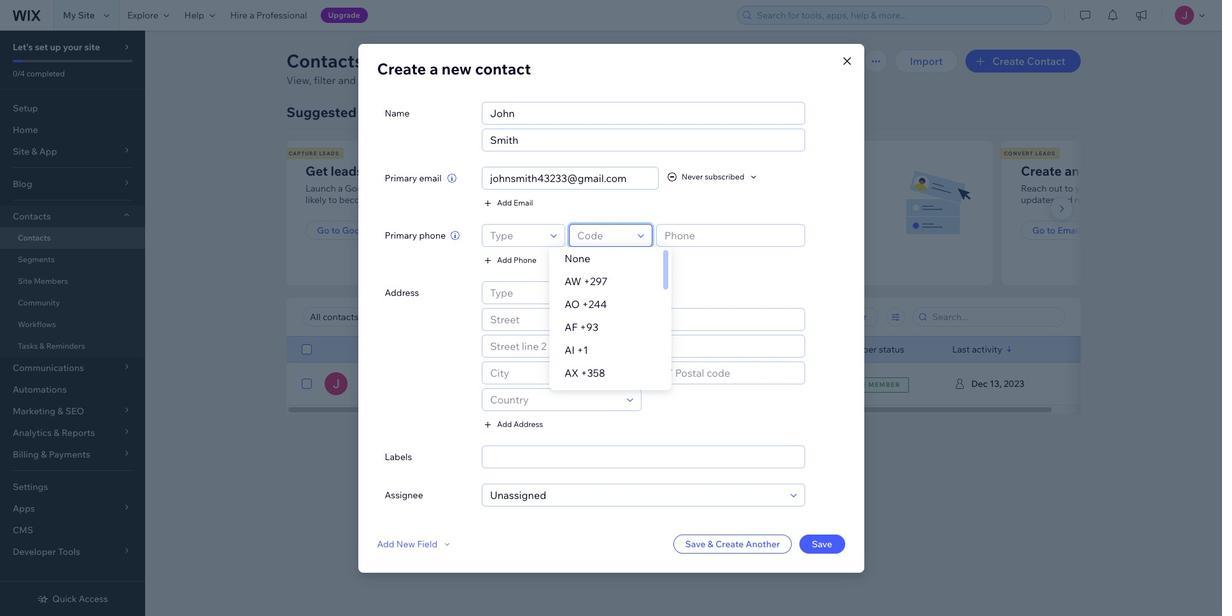 Task type: locate. For each thing, give the bounding box(es) containing it.
an
[[1065, 163, 1080, 179]]

phone
[[514, 255, 537, 265]]

import down "search for tools, apps, help & more..." field
[[911, 55, 943, 68]]

City field
[[487, 362, 637, 384]]

your
[[63, 41, 82, 53], [424, 74, 445, 87], [699, 163, 727, 179], [1076, 183, 1094, 194]]

0 vertical spatial &
[[40, 341, 45, 351]]

google down the become
[[342, 225, 373, 236]]

ax +358
[[565, 366, 605, 379]]

ads up target
[[443, 163, 467, 179]]

leads. inside contacts view, filter and manage all of your site's customers and leads.
[[546, 74, 574, 87]]

1 vertical spatial ads
[[378, 183, 394, 194]]

0 horizontal spatial go
[[317, 225, 330, 236]]

ads right the become
[[378, 183, 394, 194]]

0 horizontal spatial site
[[18, 276, 32, 286]]

0 vertical spatial leads.
[[546, 74, 574, 87]]

marketing
[[1083, 225, 1126, 236]]

quick access button
[[37, 594, 108, 605]]

name
[[385, 107, 410, 119]]

1 vertical spatial primary
[[385, 230, 417, 241]]

go to email marketing
[[1033, 225, 1126, 236]]

2 horizontal spatial site
[[850, 380, 867, 389]]

to
[[439, 183, 447, 194], [1065, 183, 1074, 194], [329, 194, 337, 206], [332, 225, 340, 236], [1047, 225, 1056, 236]]

& inside button
[[708, 538, 714, 550]]

labels
[[385, 451, 412, 463]]

gmail
[[814, 183, 838, 194]]

contact inside grow your contact list add contacts by importing them via gmail or a csv file.
[[730, 163, 776, 179]]

my
[[63, 10, 76, 21]]

address up unsaved view field
[[385, 287, 419, 298]]

2023
[[1004, 378, 1025, 390]]

member status
[[842, 344, 905, 355]]

google inside button
[[342, 225, 373, 236]]

1 horizontal spatial with
[[1147, 183, 1165, 194]]

ax
[[565, 366, 579, 379]]

segments link
[[0, 249, 145, 271]]

import
[[911, 55, 943, 68], [675, 225, 704, 236]]

site member
[[850, 380, 901, 389]]

and right customers
[[526, 74, 544, 87]]

create contact
[[993, 55, 1066, 68]]

1 horizontal spatial save
[[812, 538, 833, 550]]

go
[[317, 225, 330, 236], [1033, 225, 1045, 236]]

create up you
[[377, 59, 426, 78]]

save button
[[800, 535, 845, 554]]

add inside button
[[497, 198, 512, 208]]

1 vertical spatial member
[[869, 380, 901, 389]]

hire
[[230, 10, 248, 21]]

1 horizontal spatial email
[[1083, 163, 1116, 179]]

list box
[[550, 247, 672, 407]]

create for create an email campaign reach out to your subscribers with newsletters, updates and more.
[[1021, 163, 1062, 179]]

with inside get leads with google ads launch a google ads campaign to target people likely to become leads.
[[366, 163, 393, 179]]

member
[[842, 344, 877, 355], [869, 380, 901, 389]]

sidebar element
[[0, 31, 145, 616]]

add address button
[[482, 419, 543, 430]]

with right leads
[[366, 163, 393, 179]]

contact up importing at right top
[[730, 163, 776, 179]]

0 horizontal spatial contact
[[475, 59, 531, 78]]

0 vertical spatial site
[[78, 10, 95, 21]]

never subscribed
[[682, 172, 745, 181]]

1 vertical spatial address
[[514, 420, 543, 429]]

0 horizontal spatial with
[[366, 163, 393, 179]]

0 vertical spatial address
[[385, 287, 419, 298]]

0 horizontal spatial leads
[[319, 150, 340, 157]]

and inside create an email campaign reach out to your subscribers with newsletters, updates and more.
[[1057, 194, 1073, 206]]

type field up af
[[487, 282, 615, 303]]

leads for get
[[319, 150, 340, 157]]

&
[[40, 341, 45, 351], [708, 538, 714, 550]]

Zip/ Postal code field
[[650, 362, 801, 384]]

member down 'status'
[[869, 380, 901, 389]]

go for get
[[317, 225, 330, 236]]

Type field
[[487, 224, 547, 246], [487, 282, 615, 303]]

another
[[746, 538, 780, 550]]

add down country field
[[497, 420, 512, 429]]

email inside button
[[1058, 225, 1081, 236]]

1 vertical spatial site
[[18, 276, 32, 286]]

1 vertical spatial email
[[1058, 225, 1081, 236]]

ao
[[565, 298, 580, 310]]

member left 'status'
[[842, 344, 877, 355]]

a down leads
[[338, 183, 343, 194]]

site down segments
[[18, 276, 32, 286]]

primary
[[385, 172, 417, 184], [385, 230, 417, 241]]

leads. right customers
[[546, 74, 574, 87]]

create up reach
[[1021, 163, 1062, 179]]

for
[[360, 104, 378, 120]]

Code field
[[574, 224, 634, 246]]

1 vertical spatial campaign
[[396, 183, 437, 194]]

1 vertical spatial with
[[1147, 183, 1165, 194]]

email left target
[[419, 172, 442, 184]]

1 horizontal spatial leads
[[1036, 150, 1056, 157]]

Phone field
[[661, 224, 801, 246]]

leads
[[319, 150, 340, 157], [1036, 150, 1056, 157]]

site members link
[[0, 271, 145, 292]]

import button
[[895, 50, 959, 73]]

& inside sidebar element
[[40, 341, 45, 351]]

0 vertical spatial email
[[514, 198, 533, 208]]

primary right leads
[[385, 172, 417, 184]]

explore
[[127, 10, 158, 21]]

save for save
[[812, 538, 833, 550]]

create a new contact
[[377, 59, 531, 78]]

quick access
[[52, 594, 108, 605]]

2 leads from the left
[[1036, 150, 1056, 157]]

email right the an
[[1083, 163, 1116, 179]]

email inside button
[[514, 198, 533, 208]]

grow
[[664, 163, 696, 179]]

None field
[[494, 446, 801, 468], [487, 484, 787, 506], [494, 446, 801, 468], [487, 484, 787, 506]]

ads inside button
[[375, 225, 392, 236]]

address down country field
[[514, 420, 543, 429]]

get
[[306, 163, 328, 179]]

1 primary from the top
[[385, 172, 417, 184]]

let's
[[13, 41, 33, 53]]

2 vertical spatial ads
[[375, 225, 392, 236]]

leads right convert at the top of page
[[1036, 150, 1056, 157]]

address inside add address button
[[514, 420, 543, 429]]

import down file.
[[675, 225, 704, 236]]

& right "tasks"
[[40, 341, 45, 351]]

campaign up "subscribers"
[[1119, 163, 1179, 179]]

target
[[449, 183, 475, 194]]

your right the up
[[63, 41, 82, 53]]

go down likely at the top of page
[[317, 225, 330, 236]]

automations
[[13, 384, 67, 395]]

1 horizontal spatial &
[[708, 538, 714, 550]]

contacts inside dropdown button
[[13, 211, 51, 222]]

access
[[79, 594, 108, 605]]

never
[[682, 172, 703, 181]]

2 primary from the top
[[385, 230, 417, 241]]

contacts
[[683, 183, 719, 194]]

email inside create an email campaign reach out to your subscribers with newsletters, updates and more.
[[1083, 163, 1116, 179]]

your inside contacts view, filter and manage all of your site's customers and leads.
[[424, 74, 445, 87]]

with
[[366, 163, 393, 179], [1147, 183, 1165, 194]]

hire a professional link
[[223, 0, 315, 31]]

1 vertical spatial &
[[708, 538, 714, 550]]

add down grow
[[664, 183, 681, 194]]

contacts inside button
[[706, 225, 744, 236]]

importing
[[733, 183, 774, 194]]

settings link
[[0, 476, 145, 498]]

save & create another button
[[674, 535, 792, 554]]

ads left the phone
[[375, 225, 392, 236]]

campaign left target
[[396, 183, 437, 194]]

your up contacts
[[699, 163, 727, 179]]

your down the an
[[1076, 183, 1094, 194]]

save
[[685, 538, 706, 550], [812, 538, 833, 550]]

campaign inside get leads with google ads launch a google ads campaign to target people likely to become leads.
[[396, 183, 437, 194]]

import inside import contacts button
[[675, 225, 704, 236]]

1 horizontal spatial and
[[526, 74, 544, 87]]

site right my
[[78, 10, 95, 21]]

to right out
[[1065, 183, 1074, 194]]

1 leads from the left
[[319, 150, 340, 157]]

add down the people on the top left
[[497, 198, 512, 208]]

First name field
[[487, 102, 801, 124]]

add for add email
[[497, 198, 512, 208]]

contact right "site's"
[[475, 59, 531, 78]]

1 horizontal spatial import
[[911, 55, 943, 68]]

create inside create an email campaign reach out to your subscribers with newsletters, updates and more.
[[1021, 163, 1062, 179]]

0 vertical spatial import
[[911, 55, 943, 68]]

2 vertical spatial site
[[850, 380, 867, 389]]

add inside grow your contact list add contacts by importing them via gmail or a csv file.
[[664, 183, 681, 194]]

0 vertical spatial with
[[366, 163, 393, 179]]

1 horizontal spatial site
[[78, 10, 95, 21]]

13,
[[990, 378, 1002, 390]]

email down email field
[[514, 198, 533, 208]]

1 vertical spatial google
[[345, 183, 376, 194]]

add left phone
[[497, 255, 512, 265]]

a inside get leads with google ads launch a google ads campaign to target people likely to become leads.
[[338, 183, 343, 194]]

and left more.
[[1057, 194, 1073, 206]]

updates
[[1021, 194, 1055, 206]]

2 vertical spatial email
[[509, 344, 532, 355]]

0 horizontal spatial &
[[40, 341, 45, 351]]

leads.
[[546, 74, 574, 87], [375, 194, 399, 206]]

1 horizontal spatial campaign
[[1119, 163, 1179, 179]]

2 save from the left
[[812, 538, 833, 550]]

contact
[[475, 59, 531, 78], [730, 163, 776, 179]]

add left new
[[377, 538, 395, 550]]

af
[[565, 321, 578, 333]]

and right filter
[[338, 74, 356, 87]]

0 horizontal spatial leads.
[[375, 194, 399, 206]]

your inside create an email campaign reach out to your subscribers with newsletters, updates and more.
[[1076, 183, 1094, 194]]

site down member status
[[850, 380, 867, 389]]

with inside create an email campaign reach out to your subscribers with newsletters, updates and more.
[[1147, 183, 1165, 194]]

0 vertical spatial type field
[[487, 224, 547, 246]]

1 horizontal spatial contact
[[730, 163, 776, 179]]

0 horizontal spatial import
[[675, 225, 704, 236]]

to down updates
[[1047, 225, 1056, 236]]

google down name
[[396, 163, 440, 179]]

tasks & reminders link
[[0, 336, 145, 357]]

list
[[285, 141, 1223, 285]]

1 vertical spatial type field
[[487, 282, 615, 303]]

go down updates
[[1033, 225, 1045, 236]]

1 vertical spatial leads.
[[375, 194, 399, 206]]

1 type field from the top
[[487, 224, 547, 246]]

create left contact in the right top of the page
[[993, 55, 1025, 68]]

them
[[776, 183, 798, 194]]

2 go from the left
[[1033, 225, 1045, 236]]

0 vertical spatial campaign
[[1119, 163, 1179, 179]]

google down leads
[[345, 183, 376, 194]]

import contacts button
[[664, 221, 755, 240]]

site inside sidebar element
[[18, 276, 32, 286]]

view,
[[287, 74, 312, 87]]

contacts view, filter and manage all of your site's customers and leads.
[[287, 50, 576, 87]]

0 vertical spatial ads
[[443, 163, 467, 179]]

site's
[[448, 74, 471, 87]]

leads up get
[[319, 150, 340, 157]]

google
[[396, 163, 440, 179], [345, 183, 376, 194], [342, 225, 373, 236]]

contacts
[[681, 150, 714, 157]]

1 horizontal spatial go
[[1033, 225, 1045, 236]]

type field up add phone at left
[[487, 224, 547, 246]]

with right "subscribers"
[[1147, 183, 1165, 194]]

1 go from the left
[[317, 225, 330, 236]]

0 vertical spatial primary
[[385, 172, 417, 184]]

+358
[[581, 366, 605, 379]]

contacts
[[287, 50, 364, 72], [13, 211, 51, 222], [706, 225, 744, 236], [18, 233, 51, 243]]

add for add new field
[[377, 538, 395, 550]]

email up the 'city' field at the bottom of the page
[[509, 344, 532, 355]]

0 horizontal spatial campaign
[[396, 183, 437, 194]]

1 vertical spatial contact
[[730, 163, 776, 179]]

import for import contacts
[[675, 225, 704, 236]]

0 horizontal spatial save
[[685, 538, 706, 550]]

email left the marketing
[[1058, 225, 1081, 236]]

via
[[800, 183, 812, 194]]

filter
[[314, 74, 336, 87]]

a right or
[[851, 183, 856, 194]]

add address
[[497, 420, 543, 429]]

None checkbox
[[302, 342, 312, 357], [302, 376, 312, 392], [302, 342, 312, 357], [302, 376, 312, 392]]

primary left the phone
[[385, 230, 417, 241]]

& left another
[[708, 538, 714, 550]]

1 horizontal spatial address
[[514, 420, 543, 429]]

2 vertical spatial google
[[342, 225, 373, 236]]

filter button
[[823, 308, 879, 327]]

and
[[338, 74, 356, 87], [526, 74, 544, 87], [1057, 194, 1073, 206]]

2 horizontal spatial and
[[1057, 194, 1073, 206]]

Last name field
[[487, 129, 801, 151]]

leads. right the become
[[375, 194, 399, 206]]

1 save from the left
[[685, 538, 706, 550]]

import inside import button
[[911, 55, 943, 68]]

you
[[381, 104, 405, 120]]

home link
[[0, 119, 145, 141]]

1 horizontal spatial leads.
[[546, 74, 574, 87]]

import contacts
[[675, 225, 744, 236]]

your right of
[[424, 74, 445, 87]]

convert leads
[[1005, 150, 1056, 157]]

a
[[250, 10, 254, 21], [430, 59, 438, 78], [338, 183, 343, 194], [851, 183, 856, 194]]

1 vertical spatial import
[[675, 225, 704, 236]]

let's set up your site
[[13, 41, 100, 53]]

create for create contact
[[993, 55, 1025, 68]]

your inside grow your contact list add contacts by importing them via gmail or a csv file.
[[699, 163, 727, 179]]

0/4 completed
[[13, 69, 65, 78]]



Task type: vqa. For each thing, say whether or not it's contained in the screenshot.
the not
no



Task type: describe. For each thing, give the bounding box(es) containing it.
Search for tools, apps, help & more... field
[[753, 6, 1048, 24]]

dec
[[972, 378, 988, 390]]

add phone
[[497, 255, 537, 265]]

a right hire
[[250, 10, 254, 21]]

list
[[779, 163, 798, 179]]

primary for primary phone
[[385, 230, 417, 241]]

+244
[[582, 298, 607, 310]]

likely
[[306, 194, 327, 206]]

create left another
[[716, 538, 744, 550]]

Unsaved view field
[[306, 308, 395, 326]]

help button
[[177, 0, 223, 31]]

site for site member
[[850, 380, 867, 389]]

manage
[[358, 74, 397, 87]]

home
[[13, 124, 38, 136]]

add for add address
[[497, 420, 512, 429]]

site members
[[18, 276, 68, 286]]

quick
[[52, 594, 77, 605]]

last
[[953, 344, 970, 355]]

Search... field
[[929, 308, 1062, 326]]

al +355
[[565, 389, 604, 402]]

al
[[565, 389, 578, 402]]

create for create a new contact
[[377, 59, 426, 78]]

convert
[[1005, 150, 1034, 157]]

last activity
[[953, 344, 1003, 355]]

primary email
[[385, 172, 442, 184]]

get more contacts
[[647, 150, 714, 157]]

upgrade
[[328, 10, 360, 20]]

save & create another
[[685, 538, 780, 550]]

primary for primary email
[[385, 172, 417, 184]]

af +93
[[565, 321, 599, 333]]

& for reminders
[[40, 341, 45, 351]]

contacts button
[[0, 206, 145, 227]]

capture leads
[[289, 150, 340, 157]]

by
[[721, 183, 731, 194]]

save for save & create another
[[685, 538, 706, 550]]

community link
[[0, 292, 145, 314]]

2 type field from the top
[[487, 282, 615, 303]]

james.peterson1902@gmail.com
[[509, 378, 647, 390]]

or
[[840, 183, 849, 194]]

list box containing none
[[550, 247, 672, 407]]

community
[[18, 298, 60, 308]]

add for add phone
[[497, 255, 512, 265]]

+355
[[580, 389, 604, 402]]

add new field button
[[377, 538, 453, 550]]

tasks & reminders
[[18, 341, 85, 351]]

leads
[[331, 163, 363, 179]]

contact
[[1027, 55, 1066, 68]]

my site
[[63, 10, 95, 21]]

more.
[[1075, 194, 1099, 206]]

all
[[399, 74, 410, 87]]

field
[[417, 538, 438, 550]]

members
[[34, 276, 68, 286]]

suggested
[[287, 104, 357, 120]]

reach
[[1021, 183, 1047, 194]]

launch
[[306, 183, 336, 194]]

set
[[35, 41, 48, 53]]

0 vertical spatial contact
[[475, 59, 531, 78]]

0 vertical spatial member
[[842, 344, 877, 355]]

& for create
[[708, 538, 714, 550]]

leads for create
[[1036, 150, 1056, 157]]

a inside grow your contact list add contacts by importing them via gmail or a csv file.
[[851, 183, 856, 194]]

to left target
[[439, 183, 447, 194]]

of
[[412, 74, 422, 87]]

create contact button
[[966, 50, 1081, 73]]

go to email marketing button
[[1021, 221, 1137, 240]]

to right likely at the top of page
[[329, 194, 337, 206]]

aw +297
[[565, 275, 608, 288]]

+297
[[584, 275, 608, 288]]

Street line 2 (Optional) field
[[487, 335, 801, 357]]

people
[[477, 183, 506, 194]]

0 horizontal spatial and
[[338, 74, 356, 87]]

completed
[[27, 69, 65, 78]]

become
[[339, 194, 373, 206]]

to down the become
[[332, 225, 340, 236]]

filter
[[846, 311, 867, 323]]

Street field
[[487, 309, 801, 330]]

james peterson image
[[325, 373, 348, 395]]

site for site members
[[18, 276, 32, 286]]

setup link
[[0, 97, 145, 119]]

upgrade button
[[321, 8, 368, 23]]

never subscribed button
[[667, 171, 760, 182]]

cms link
[[0, 520, 145, 541]]

setup
[[13, 103, 38, 114]]

tasks
[[18, 341, 38, 351]]

0 horizontal spatial email
[[419, 172, 442, 184]]

import for import
[[911, 55, 943, 68]]

your inside sidebar element
[[63, 41, 82, 53]]

contacts inside contacts view, filter and manage all of your site's customers and leads.
[[287, 50, 364, 72]]

activity
[[972, 344, 1003, 355]]

leads. inside get leads with google ads launch a google ads campaign to target people likely to become leads.
[[375, 194, 399, 206]]

add email button
[[482, 197, 533, 209]]

new
[[442, 59, 472, 78]]

dec 13, 2023
[[972, 378, 1025, 390]]

0 vertical spatial google
[[396, 163, 440, 179]]

list containing get leads with google ads
[[285, 141, 1223, 285]]

go for create
[[1033, 225, 1045, 236]]

ai +1
[[565, 344, 589, 356]]

segments
[[18, 255, 55, 264]]

add email
[[497, 198, 533, 208]]

get
[[647, 150, 659, 157]]

campaign inside create an email campaign reach out to your subscribers with newsletters, updates and more.
[[1119, 163, 1179, 179]]

+93
[[580, 321, 599, 333]]

to inside create an email campaign reach out to your subscribers with newsletters, updates and more.
[[1065, 183, 1074, 194]]

0 horizontal spatial address
[[385, 287, 419, 298]]

automations link
[[0, 379, 145, 401]]

ao +244
[[565, 298, 607, 310]]

help
[[185, 10, 204, 21]]

newsletters,
[[1167, 183, 1217, 194]]

Email field
[[487, 167, 655, 189]]

go to google ads
[[317, 225, 392, 236]]

new
[[397, 538, 415, 550]]

Country field
[[487, 389, 623, 410]]

+1
[[577, 344, 589, 356]]

a right of
[[430, 59, 438, 78]]



